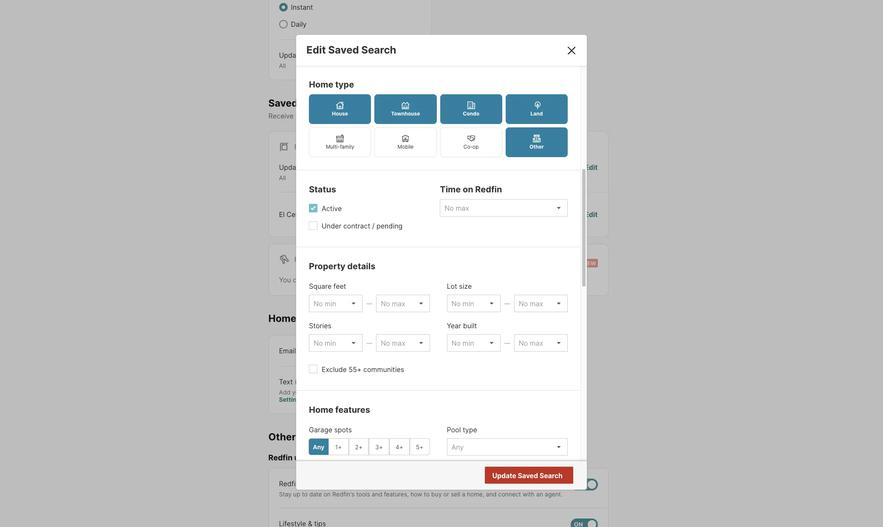 Task type: describe. For each thing, give the bounding box(es) containing it.
in
[[349, 389, 354, 396]]

stay
[[279, 491, 292, 498]]

on right always
[[413, 347, 421, 355]]

communities
[[364, 366, 404, 374]]

create
[[307, 276, 327, 284]]

Multi-family checkbox
[[309, 128, 371, 157]]

always
[[388, 347, 411, 355]]

emails for no emails
[[530, 210, 551, 219]]

no results
[[529, 472, 562, 481]]

2 all from the top
[[279, 174, 286, 182]]

3+ radio
[[369, 439, 390, 456]]

under
[[322, 222, 342, 231]]

5+
[[416, 444, 424, 451]]

2+ radio
[[349, 439, 369, 456]]

features
[[336, 405, 370, 415]]

lot
[[447, 282, 457, 291]]

type for home type
[[336, 80, 354, 90]]

el cerrito test 1
[[279, 210, 330, 219]]

for rent
[[294, 255, 328, 264]]

co-
[[464, 144, 473, 150]]

update saved search
[[493, 472, 563, 481]]

Mobile checkbox
[[375, 128, 437, 157]]

a
[[462, 491, 466, 498]]

— for lot size
[[505, 300, 511, 307]]

exclude
[[322, 366, 347, 374]]

family
[[340, 144, 354, 150]]

add your phone number in
[[279, 389, 355, 396]]

edit saved search
[[307, 44, 397, 56]]

emails for other emails
[[298, 431, 330, 443]]

exclude 55+ communities
[[322, 366, 404, 374]]

1 vertical spatial searches
[[351, 276, 381, 284]]

.
[[467, 276, 469, 284]]

edit button for no emails
[[585, 210, 598, 220]]

option group for home type
[[309, 94, 568, 157]]

can
[[293, 276, 305, 284]]

phone
[[306, 389, 324, 396]]

home type
[[309, 80, 354, 90]]

any
[[313, 444, 325, 451]]

no for no results
[[529, 472, 538, 481]]

saved searches receive timely notifications based on your preferred search filters.
[[269, 97, 482, 120]]

or
[[444, 491, 449, 498]]

email
[[279, 347, 296, 355]]

you
[[279, 276, 291, 284]]

home features
[[309, 405, 370, 415]]

mobile
[[398, 144, 414, 150]]

garage spots
[[309, 426, 352, 435]]

receive
[[269, 112, 294, 120]]

1 to from the left
[[302, 491, 308, 498]]

status
[[309, 185, 336, 195]]

2 to from the left
[[424, 491, 430, 498]]

no results button
[[519, 468, 572, 485]]

built
[[463, 322, 477, 330]]

preferred
[[406, 112, 436, 120]]

contract
[[344, 222, 371, 231]]

co-op
[[464, 144, 479, 150]]

daily
[[291, 20, 307, 28]]

active
[[322, 205, 342, 213]]

(sms)
[[295, 378, 315, 386]]

op
[[473, 144, 479, 150]]

up
[[293, 491, 300, 498]]

— for stories
[[367, 340, 373, 347]]

redfin updates
[[269, 454, 325, 463]]

Instant radio
[[279, 3, 288, 11]]

1 all from the top
[[279, 62, 286, 69]]

for
[[434, 276, 443, 284]]

— for year built
[[505, 340, 511, 347]]

— for square feet
[[367, 300, 373, 307]]

cerrito
[[287, 210, 309, 219]]

results
[[539, 472, 562, 481]]

garage
[[309, 426, 333, 435]]

multi-
[[326, 144, 340, 150]]

based
[[358, 112, 378, 120]]

2 update types all from the top
[[279, 163, 323, 182]]

year
[[447, 322, 461, 330]]

search for update saved search
[[540, 472, 563, 481]]

el
[[279, 210, 285, 219]]

for sale
[[294, 143, 327, 151]]

pending
[[377, 222, 403, 231]]

Land checkbox
[[506, 94, 568, 124]]

sale
[[310, 143, 327, 151]]

redfin news stay up to date on redfin's tools and features, how to buy or sell a home, and connect with an agent.
[[279, 480, 563, 498]]

pool
[[447, 426, 461, 435]]

rentals
[[445, 276, 467, 284]]

account settings
[[279, 389, 380, 404]]

text (sms)
[[279, 378, 315, 386]]

1+
[[335, 444, 342, 451]]

on inside edit saved search dialog
[[463, 185, 474, 195]]

saved inside saved searches receive timely notifications based on your preferred search filters.
[[269, 97, 298, 109]]

time on redfin
[[440, 185, 502, 195]]

edit for edit saved search
[[307, 44, 326, 56]]

year built
[[447, 322, 477, 330]]

details
[[348, 262, 376, 272]]

searches inside saved searches receive timely notifications based on your preferred search filters.
[[300, 97, 345, 109]]

land
[[531, 111, 543, 117]]

features,
[[384, 491, 409, 498]]

time
[[440, 185, 461, 195]]

1
[[326, 210, 330, 219]]

size
[[459, 282, 472, 291]]



Task type: vqa. For each thing, say whether or not it's contained in the screenshot.
Find
no



Task type: locate. For each thing, give the bounding box(es) containing it.
1 vertical spatial emails
[[298, 431, 330, 443]]

on right time
[[463, 185, 474, 195]]

0 horizontal spatial and
[[372, 491, 383, 498]]

option group
[[309, 94, 568, 157], [309, 439, 430, 456]]

search for edit saved search
[[362, 44, 397, 56]]

redfin for redfin news stay up to date on redfin's tools and features, how to buy or sell a home, and connect with an agent.
[[279, 480, 300, 488]]

0 horizontal spatial other
[[269, 431, 296, 443]]

1 vertical spatial home
[[269, 313, 297, 325]]

saved up home type
[[328, 44, 359, 56]]

0 vertical spatial option group
[[309, 94, 568, 157]]

spots
[[334, 426, 352, 435]]

saved inside 'update saved search' button
[[518, 472, 538, 481]]

saved up with
[[518, 472, 538, 481]]

filters.
[[462, 112, 482, 120]]

0 vertical spatial emails
[[530, 210, 551, 219]]

home for home type
[[309, 80, 334, 90]]

1 horizontal spatial your
[[390, 112, 404, 120]]

1 update types all from the top
[[279, 51, 323, 69]]

1 vertical spatial edit button
[[585, 210, 598, 220]]

0 horizontal spatial no
[[519, 210, 528, 219]]

1 vertical spatial type
[[463, 426, 477, 435]]

Daily radio
[[279, 20, 288, 28]]

property details
[[309, 262, 376, 272]]

redfin right time
[[476, 185, 502, 195]]

update types all down daily
[[279, 51, 323, 69]]

searches down the details
[[351, 276, 381, 284]]

1 vertical spatial redfin
[[269, 454, 293, 463]]

rent
[[310, 255, 328, 264]]

update types all down for sale
[[279, 163, 323, 182]]

1 vertical spatial option group
[[309, 439, 430, 456]]

type
[[336, 80, 354, 90], [463, 426, 477, 435]]

None checkbox
[[571, 519, 598, 528]]

/
[[372, 222, 375, 231]]

0 vertical spatial searches
[[300, 97, 345, 109]]

saved
[[328, 44, 359, 56], [269, 97, 298, 109], [329, 276, 349, 284], [518, 472, 538, 481]]

saved down property details
[[329, 276, 349, 284]]

while
[[383, 276, 399, 284]]

redfin's
[[333, 491, 355, 498]]

townhouse
[[391, 111, 420, 117]]

your
[[390, 112, 404, 120], [292, 389, 305, 396]]

always on
[[388, 347, 421, 355]]

Any radio
[[309, 439, 329, 456]]

home for home features
[[309, 405, 334, 415]]

option group containing any
[[309, 439, 430, 456]]

0 vertical spatial types
[[305, 51, 323, 60]]

type up house checkbox
[[336, 80, 354, 90]]

update up 'connect'
[[493, 472, 517, 481]]

news
[[302, 480, 319, 488]]

timely
[[296, 112, 315, 120]]

no emails
[[519, 210, 551, 219]]

0 horizontal spatial your
[[292, 389, 305, 396]]

all down daily option
[[279, 62, 286, 69]]

tools
[[357, 491, 370, 498]]

your inside saved searches receive timely notifications based on your preferred search filters.
[[390, 112, 404, 120]]

and right tools
[[372, 491, 383, 498]]

Co-op checkbox
[[440, 128, 503, 157]]

other
[[530, 144, 544, 150], [269, 431, 296, 443]]

type right pool
[[463, 426, 477, 435]]

0 vertical spatial other
[[530, 144, 544, 150]]

1 horizontal spatial emails
[[530, 210, 551, 219]]

no for no emails
[[519, 210, 528, 219]]

redfin for redfin updates
[[269, 454, 293, 463]]

0 horizontal spatial to
[[302, 491, 308, 498]]

updates
[[294, 454, 325, 463]]

1 vertical spatial for
[[294, 255, 308, 264]]

to right up
[[302, 491, 308, 498]]

55+
[[349, 366, 362, 374]]

1 vertical spatial update
[[279, 163, 303, 172]]

2 edit button from the top
[[585, 210, 598, 220]]

house
[[332, 111, 348, 117]]

home
[[309, 80, 334, 90], [269, 313, 297, 325], [309, 405, 334, 415]]

4+ radio
[[390, 439, 410, 456]]

redfin up stay
[[279, 480, 300, 488]]

and right the home,
[[486, 491, 497, 498]]

tours
[[299, 313, 324, 325]]

for for for rent
[[294, 255, 308, 264]]

home up house checkbox
[[309, 80, 334, 90]]

date
[[309, 491, 322, 498]]

0 vertical spatial your
[[390, 112, 404, 120]]

search inside button
[[540, 472, 563, 481]]

1 vertical spatial your
[[292, 389, 305, 396]]

other for other
[[530, 144, 544, 150]]

home down 'account settings'
[[309, 405, 334, 415]]

0 horizontal spatial emails
[[298, 431, 330, 443]]

saved up receive
[[269, 97, 298, 109]]

type for pool type
[[463, 426, 477, 435]]

you can create saved searches while searching for rentals .
[[279, 276, 469, 284]]

account settings link
[[279, 389, 380, 404]]

search
[[362, 44, 397, 56], [540, 472, 563, 481]]

1 vertical spatial other
[[269, 431, 296, 443]]

searches up notifications
[[300, 97, 345, 109]]

search
[[438, 112, 460, 120]]

on
[[380, 112, 388, 120], [463, 185, 474, 195], [413, 347, 421, 355], [324, 491, 331, 498]]

home for home tours
[[269, 313, 297, 325]]

House checkbox
[[309, 94, 371, 124]]

types down for sale
[[305, 163, 323, 172]]

0 horizontal spatial search
[[362, 44, 397, 56]]

1 and from the left
[[372, 491, 383, 498]]

edit saved search dialog
[[296, 35, 587, 528]]

1 vertical spatial types
[[305, 163, 323, 172]]

1 horizontal spatial and
[[486, 491, 497, 498]]

0 vertical spatial home
[[309, 80, 334, 90]]

0 vertical spatial redfin
[[476, 185, 502, 195]]

Townhouse checkbox
[[375, 94, 437, 124]]

for for for sale
[[294, 143, 308, 151]]

redfin inside edit saved search dialog
[[476, 185, 502, 195]]

multi-family
[[326, 144, 354, 150]]

home,
[[467, 491, 485, 498]]

how
[[411, 491, 423, 498]]

edit
[[307, 44, 326, 56], [585, 163, 598, 172], [585, 210, 598, 219]]

home tours
[[269, 313, 324, 325]]

buy
[[432, 491, 442, 498]]

1 horizontal spatial search
[[540, 472, 563, 481]]

2 for from the top
[[294, 255, 308, 264]]

1 vertical spatial update types all
[[279, 163, 323, 182]]

0 vertical spatial edit
[[307, 44, 326, 56]]

agent.
[[545, 491, 563, 498]]

Condo checkbox
[[440, 94, 503, 124]]

types
[[305, 51, 323, 60], [305, 163, 323, 172]]

edit button
[[585, 163, 598, 182], [585, 210, 598, 220]]

pool type
[[447, 426, 477, 435]]

2 types from the top
[[305, 163, 323, 172]]

0 horizontal spatial type
[[336, 80, 354, 90]]

0 vertical spatial update
[[279, 51, 303, 60]]

types down daily
[[305, 51, 323, 60]]

an
[[537, 491, 544, 498]]

stories
[[309, 322, 332, 330]]

test
[[311, 210, 325, 219]]

update
[[279, 51, 303, 60], [279, 163, 303, 172], [493, 472, 517, 481]]

other emails
[[269, 431, 330, 443]]

1 types from the top
[[305, 51, 323, 60]]

option group for garage spots
[[309, 439, 430, 456]]

emails
[[530, 210, 551, 219], [298, 431, 330, 443]]

other up redfin updates
[[269, 431, 296, 443]]

number
[[326, 389, 347, 396]]

3+
[[376, 444, 383, 451]]

instant
[[291, 3, 313, 11]]

5+ radio
[[410, 439, 430, 456]]

None checkbox
[[571, 479, 598, 491]]

4+
[[396, 444, 404, 451]]

text
[[279, 378, 293, 386]]

update down daily option
[[279, 51, 303, 60]]

searches
[[300, 97, 345, 109], [351, 276, 381, 284]]

redfin inside redfin news stay up to date on redfin's tools and features, how to buy or sell a home, and connect with an agent.
[[279, 480, 300, 488]]

edit saved search element
[[307, 44, 556, 56]]

list box
[[440, 199, 568, 217], [309, 295, 363, 313], [376, 295, 430, 313], [447, 295, 501, 313], [514, 295, 568, 313], [309, 335, 363, 352], [376, 335, 430, 352], [447, 335, 501, 352], [514, 335, 568, 352], [447, 439, 568, 456]]

Other checkbox
[[506, 128, 568, 157]]

2 and from the left
[[486, 491, 497, 498]]

0 vertical spatial no
[[519, 210, 528, 219]]

on inside redfin news stay up to date on redfin's tools and features, how to buy or sell a home, and connect with an agent.
[[324, 491, 331, 498]]

edit for edit button related to no emails
[[585, 210, 598, 219]]

edit button for update types
[[585, 163, 598, 182]]

for left the sale
[[294, 143, 308, 151]]

settings
[[279, 396, 304, 404]]

square feet
[[309, 282, 346, 291]]

no inside no results button
[[529, 472, 538, 481]]

redfin down other emails
[[269, 454, 293, 463]]

other for other emails
[[269, 431, 296, 443]]

with
[[523, 491, 535, 498]]

1+ radio
[[329, 439, 349, 456]]

2 vertical spatial edit
[[585, 210, 598, 219]]

on inside saved searches receive timely notifications based on your preferred search filters.
[[380, 112, 388, 120]]

home left "tours"
[[269, 313, 297, 325]]

all up el
[[279, 174, 286, 182]]

other down land
[[530, 144, 544, 150]]

0 vertical spatial update types all
[[279, 51, 323, 69]]

2 vertical spatial home
[[309, 405, 334, 415]]

notifications
[[317, 112, 357, 120]]

property
[[309, 262, 346, 272]]

0 vertical spatial edit button
[[585, 163, 598, 182]]

connect
[[499, 491, 521, 498]]

redfin
[[476, 185, 502, 195], [269, 454, 293, 463], [279, 480, 300, 488]]

0 vertical spatial all
[[279, 62, 286, 69]]

1 for from the top
[[294, 143, 308, 151]]

edit for update types's edit button
[[585, 163, 598, 172]]

under contract / pending
[[322, 222, 403, 231]]

1 horizontal spatial searches
[[351, 276, 381, 284]]

0 vertical spatial type
[[336, 80, 354, 90]]

for left rent
[[294, 255, 308, 264]]

1 horizontal spatial other
[[530, 144, 544, 150]]

1 vertical spatial search
[[540, 472, 563, 481]]

for
[[294, 143, 308, 151], [294, 255, 308, 264]]

0 horizontal spatial searches
[[300, 97, 345, 109]]

searching
[[401, 276, 433, 284]]

option group containing house
[[309, 94, 568, 157]]

update inside button
[[493, 472, 517, 481]]

1 vertical spatial no
[[529, 472, 538, 481]]

1 vertical spatial all
[[279, 174, 286, 182]]

sell
[[451, 491, 461, 498]]

2 vertical spatial update
[[493, 472, 517, 481]]

lot size
[[447, 282, 472, 291]]

1 vertical spatial edit
[[585, 163, 598, 172]]

update down for sale
[[279, 163, 303, 172]]

2 vertical spatial redfin
[[279, 480, 300, 488]]

0 vertical spatial search
[[362, 44, 397, 56]]

your left preferred
[[390, 112, 404, 120]]

1 horizontal spatial type
[[463, 426, 477, 435]]

other inside other checkbox
[[530, 144, 544, 150]]

add
[[279, 389, 291, 396]]

1 horizontal spatial to
[[424, 491, 430, 498]]

on right date
[[324, 491, 331, 498]]

edit inside dialog
[[307, 44, 326, 56]]

2+
[[355, 444, 363, 451]]

on right based
[[380, 112, 388, 120]]

1 horizontal spatial no
[[529, 472, 538, 481]]

to left buy
[[424, 491, 430, 498]]

1 edit button from the top
[[585, 163, 598, 182]]

your up settings
[[292, 389, 305, 396]]

0 vertical spatial for
[[294, 143, 308, 151]]



